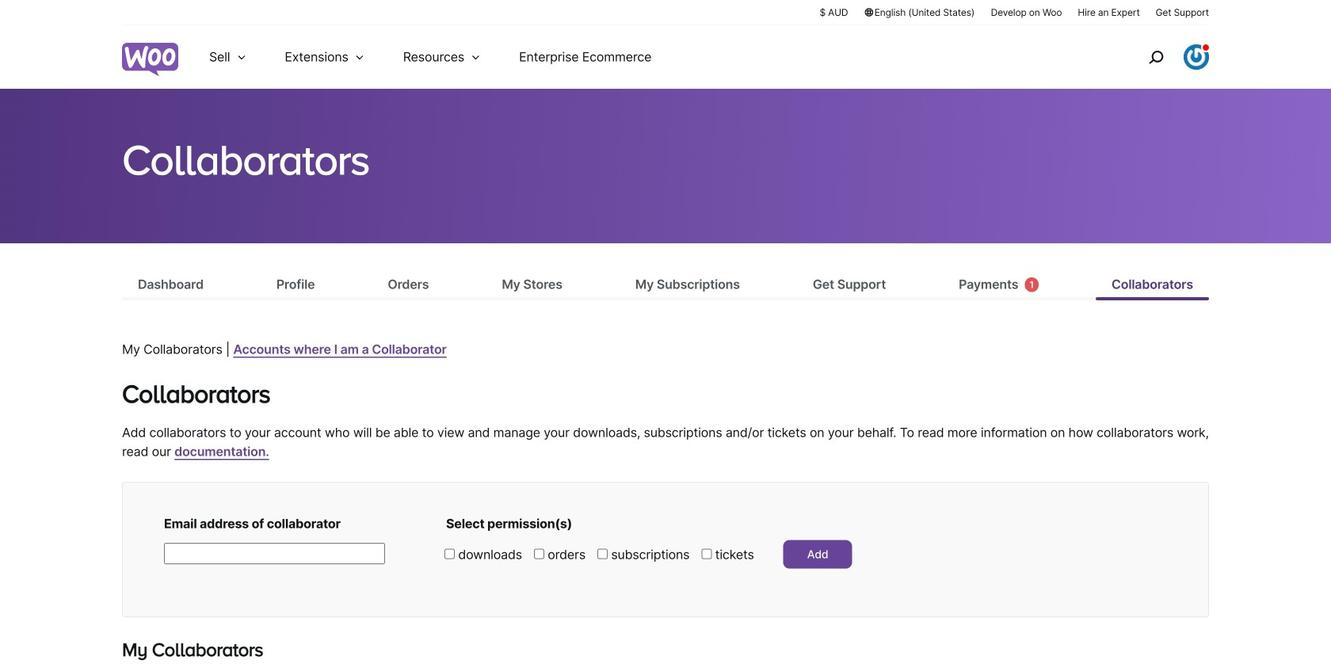Task type: vqa. For each thing, say whether or not it's contained in the screenshot.
the Open account menu image in the top of the page
yes



Task type: describe. For each thing, give the bounding box(es) containing it.
open account menu image
[[1184, 44, 1209, 70]]

service navigation menu element
[[1115, 31, 1209, 83]]



Task type: locate. For each thing, give the bounding box(es) containing it.
search image
[[1144, 44, 1169, 70]]

None checkbox
[[534, 549, 544, 559]]

None checkbox
[[445, 549, 455, 559], [598, 549, 608, 559], [702, 549, 712, 559], [445, 549, 455, 559], [598, 549, 608, 559], [702, 549, 712, 559]]



